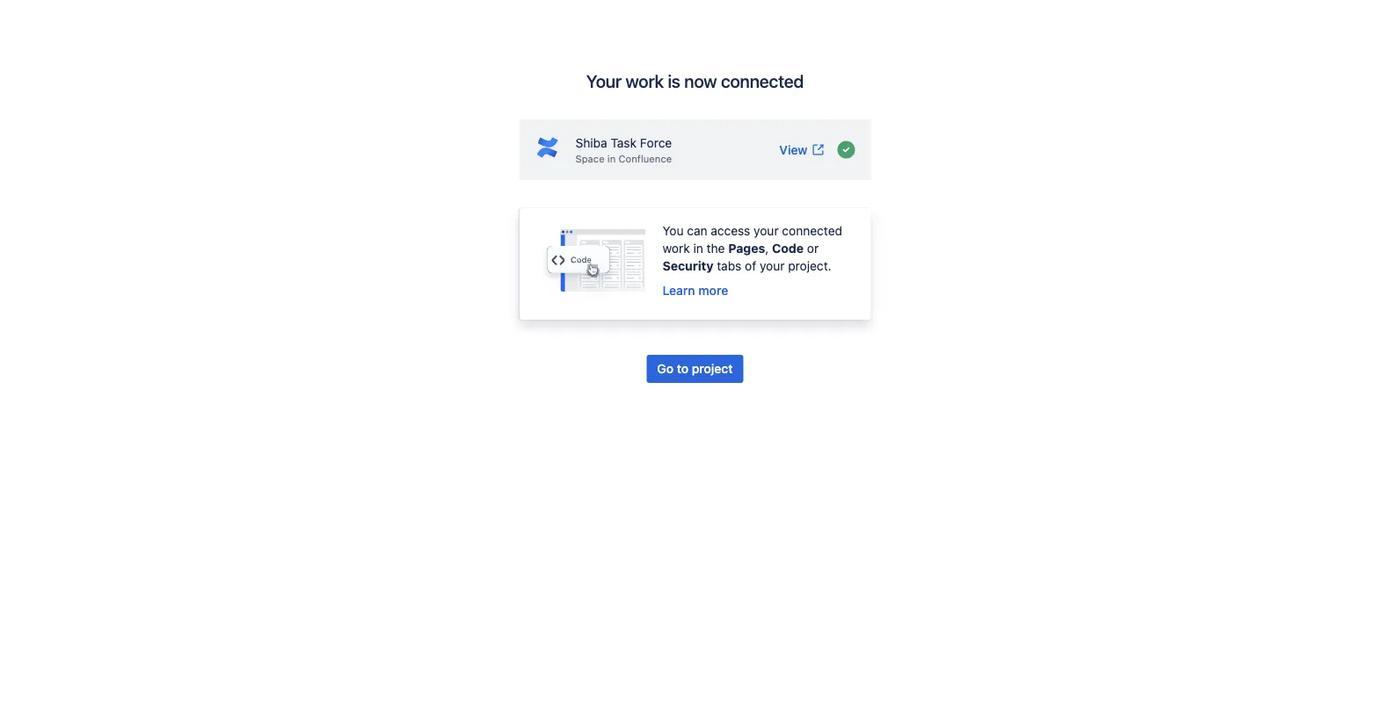 Task type: vqa. For each thing, say whether or not it's contained in the screenshot.
Spaces POPUP BUTTON
no



Task type: describe. For each thing, give the bounding box(es) containing it.
space
[[575, 153, 605, 164]]

confluence image
[[533, 134, 561, 162]]

can
[[687, 224, 707, 238]]

project.
[[788, 259, 831, 273]]

view
[[779, 142, 808, 157]]

or
[[807, 241, 819, 256]]

open in new window image
[[811, 143, 825, 157]]

access
[[711, 224, 750, 238]]

to
[[677, 362, 689, 376]]

go to project button
[[647, 355, 743, 383]]

learn
[[662, 284, 695, 298]]

confluence
[[618, 153, 672, 164]]

connected for you can access your connected work in the
[[782, 224, 842, 238]]

your inside the you can access your connected work in the
[[754, 224, 779, 238]]

your work is now connected
[[586, 70, 804, 91]]

view link
[[769, 136, 836, 164]]

project
[[692, 362, 733, 376]]

pages , code or security tabs of your project.
[[662, 241, 831, 273]]

learn more
[[662, 284, 728, 298]]

task
[[611, 135, 637, 150]]

security
[[662, 259, 713, 273]]

learn more link
[[662, 282, 728, 300]]

now
[[684, 70, 717, 91]]

jira software code tab image
[[540, 222, 648, 306]]

tabs
[[717, 259, 741, 273]]

Search field
[[1056, 10, 1232, 38]]



Task type: locate. For each thing, give the bounding box(es) containing it.
your inside the pages , code or security tabs of your project.
[[760, 259, 785, 273]]

1 vertical spatial connected
[[782, 224, 842, 238]]

go
[[657, 362, 674, 376]]

,
[[765, 241, 769, 256]]

in inside shiba task force space in confluence
[[607, 153, 616, 164]]

connected up or
[[782, 224, 842, 238]]

work inside the you can access your connected work in the
[[662, 241, 690, 256]]

work left is
[[626, 70, 664, 91]]

your up ,
[[754, 224, 779, 238]]

in inside the you can access your connected work in the
[[693, 241, 703, 256]]

1 vertical spatial your
[[760, 259, 785, 273]]

force
[[640, 135, 672, 150]]

work down "you"
[[662, 241, 690, 256]]

more
[[698, 284, 728, 298]]

your down ,
[[760, 259, 785, 273]]

0 vertical spatial work
[[626, 70, 664, 91]]

shiba
[[575, 135, 607, 150]]

1 vertical spatial work
[[662, 241, 690, 256]]

connected inside the you can access your connected work in the
[[782, 224, 842, 238]]

tab list
[[35, 351, 1348, 380]]

work
[[626, 70, 664, 91], [662, 241, 690, 256]]

0 horizontal spatial in
[[607, 153, 616, 164]]

pages
[[728, 241, 765, 256]]

connected
[[721, 70, 804, 91], [782, 224, 842, 238]]

code
[[772, 241, 804, 256]]

you can access your connected work in the
[[662, 224, 842, 256]]

connected for your work is now connected
[[721, 70, 804, 91]]

1 vertical spatial in
[[693, 241, 703, 256]]

confluence image
[[533, 134, 561, 162]]

shiba task force space in confluence
[[575, 135, 672, 164]]

is
[[668, 70, 680, 91]]

the
[[707, 241, 725, 256]]

of
[[745, 259, 756, 273]]

0 vertical spatial in
[[607, 153, 616, 164]]

your
[[586, 70, 622, 91]]

0 vertical spatial connected
[[721, 70, 804, 91]]

in down task
[[607, 153, 616, 164]]

in left the
[[693, 241, 703, 256]]

connected right now
[[721, 70, 804, 91]]

go to project
[[657, 362, 733, 376]]

0 vertical spatial your
[[754, 224, 779, 238]]

you
[[662, 224, 684, 238]]

in
[[607, 153, 616, 164], [693, 241, 703, 256]]

1 horizontal spatial in
[[693, 241, 703, 256]]

linking the container is complete. image
[[836, 139, 857, 160]]

your
[[754, 224, 779, 238], [760, 259, 785, 273]]



